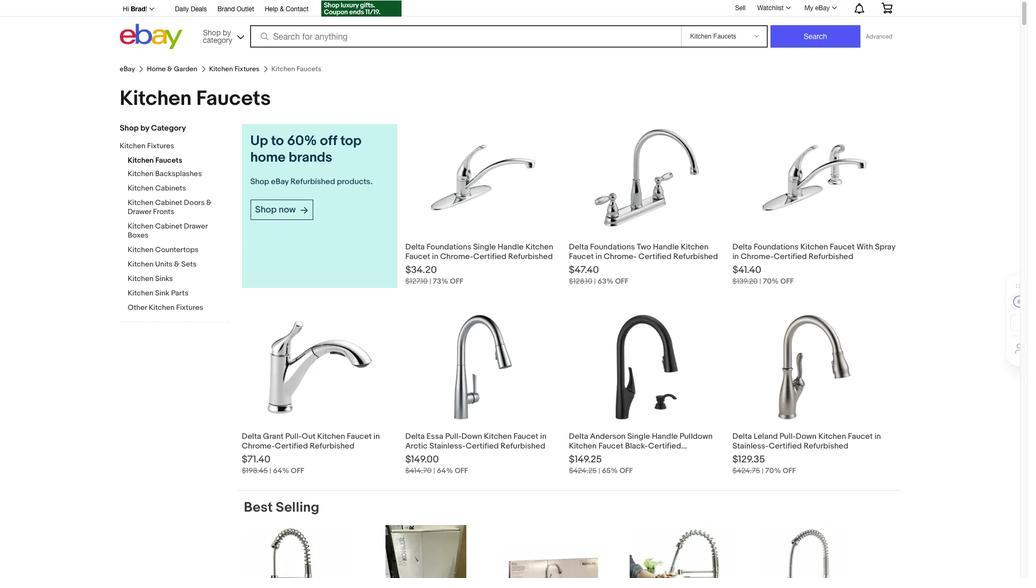 Task type: locate. For each thing, give the bounding box(es) containing it.
shop for shop by category
[[203, 28, 221, 37]]

countertops
[[155, 245, 199, 254]]

| inside delta foundations single handle kitchen faucet in chrome-certified refurbished $34.20 $127.10 | 73% off
[[430, 277, 431, 286]]

$127.10
[[405, 277, 428, 286]]

faucet for $47.40
[[569, 252, 594, 262]]

my
[[805, 4, 814, 12]]

my ebay link
[[799, 2, 842, 14]]

70% right $424.75 text box
[[765, 466, 781, 476]]

stainless-
[[429, 441, 466, 451], [733, 441, 769, 451]]

delta foundations kitchen faucet with spray in chrome-certified refurbished image
[[761, 124, 868, 231]]

kitchen units & sets link
[[128, 260, 229, 270]]

0 horizontal spatial pull-
[[285, 432, 302, 442]]

delta left leland
[[733, 432, 752, 442]]

pull- inside delta leland pull-down kitchen faucet in stainless-certified refurbished $129.35 $424.75 | 70% off
[[780, 432, 796, 442]]

1 horizontal spatial drawer
[[184, 222, 208, 231]]

stainless- inside delta essa pull-down kitchen faucet in arctic stainless-certified refurbished $149.00 $414.70 | 64% off
[[429, 441, 466, 451]]

0 horizontal spatial fixtures
[[147, 141, 174, 150]]

faucet inside delta foundations single handle kitchen faucet in chrome-certified refurbished $34.20 $127.10 | 73% off
[[405, 252, 430, 262]]

delta left "essa"
[[405, 432, 425, 442]]

refurbished inside delta grant pull-out kitchen faucet in chrome-certified refurbished $71.40 $198.45 | 64% off
[[310, 441, 355, 451]]

certified inside delta foundations kitchen faucet with spray in chrome-certified refurbished $41.40 $139.20 | 70% off
[[774, 252, 807, 262]]

1 horizontal spatial ebay
[[271, 177, 289, 187]]

delta up $41.40
[[733, 242, 752, 252]]

1 vertical spatial single
[[627, 432, 650, 442]]

category
[[151, 123, 186, 133]]

70% inside delta leland pull-down kitchen faucet in stainless-certified refurbished $129.35 $424.75 | 70% off
[[765, 466, 781, 476]]

delta inside delta foundations two handle kitchen faucet in chrome- certified refurbished $47.40 $128.10 | 63% off
[[569, 242, 588, 252]]

down for $129.35
[[796, 432, 817, 442]]

delta for $71.40
[[242, 432, 261, 442]]

stainless- up the $149.00
[[429, 441, 466, 451]]

0 vertical spatial drawer
[[128, 207, 151, 216]]

2 horizontal spatial ebay
[[815, 4, 830, 12]]

foundations for $34.20
[[427, 242, 471, 252]]

off right $139.20 text box
[[780, 277, 794, 286]]

| left 63%
[[594, 277, 596, 286]]

pull- right leland
[[780, 432, 796, 442]]

off inside delta foundations kitchen faucet with spray in chrome-certified refurbished $41.40 $139.20 | 70% off
[[780, 277, 794, 286]]

fixtures down category
[[147, 141, 174, 150]]

shop left category
[[120, 123, 139, 133]]

refurbished for delta grant pull-out kitchen faucet in chrome-certified refurbished $71.40 $198.45 | 64% off
[[310, 441, 355, 451]]

off inside delta leland pull-down kitchen faucet in stainless-certified refurbished $129.35 $424.75 | 70% off
[[783, 466, 796, 476]]

1 horizontal spatial fixtures
[[176, 303, 203, 312]]

off right 65%
[[620, 466, 633, 476]]

refurbished inside delta anderson single handle pulldown kitchen faucet black-certified refurbished
[[569, 451, 614, 461]]

single for black-
[[627, 432, 650, 442]]

kitchen cabinet drawer boxes link
[[128, 222, 229, 241]]

1 64% from the left
[[273, 466, 289, 476]]

votamuta qw11412 kitchen sink faucet pull down sprayer with tap image
[[758, 525, 865, 578]]

delta up $149.25
[[569, 432, 588, 442]]

pulldown
[[680, 432, 713, 442]]

1 horizontal spatial by
[[223, 28, 231, 37]]

units
[[155, 260, 173, 269]]

daily
[[175, 5, 189, 13]]

selling
[[276, 500, 319, 516]]

kitchen
[[209, 65, 233, 73], [120, 86, 192, 111], [120, 141, 145, 150], [128, 156, 154, 165], [128, 169, 154, 178], [128, 184, 154, 193], [128, 198, 154, 207], [128, 222, 154, 231], [526, 242, 553, 252], [681, 242, 709, 252], [800, 242, 828, 252], [128, 245, 154, 254], [128, 260, 154, 269], [128, 274, 154, 283], [128, 289, 154, 298], [149, 303, 175, 312], [317, 432, 345, 442], [484, 432, 512, 442], [819, 432, 846, 442], [569, 441, 597, 451]]

kitchen inside delta foundations single handle kitchen faucet in chrome-certified refurbished $34.20 $127.10 | 73% off
[[526, 242, 553, 252]]

in for $47.40
[[596, 252, 602, 262]]

shop
[[203, 28, 221, 37], [120, 123, 139, 133], [250, 177, 269, 187], [255, 205, 277, 215]]

arctic
[[405, 441, 428, 451]]

certified inside delta foundations two handle kitchen faucet in chrome- certified refurbished $47.40 $128.10 | 63% off
[[639, 252, 672, 262]]

in for refurbished
[[540, 432, 547, 442]]

1 horizontal spatial down
[[796, 432, 817, 442]]

refurbished inside delta leland pull-down kitchen faucet in stainless-certified refurbished $129.35 $424.75 | 70% off
[[804, 441, 849, 451]]

foundations left two
[[590, 242, 635, 252]]

0 horizontal spatial by
[[140, 123, 149, 133]]

1 down from the left
[[462, 432, 482, 442]]

handle inside delta foundations two handle kitchen faucet in chrome- certified refurbished $47.40 $128.10 | 63% off
[[653, 242, 679, 252]]

0 vertical spatial kitchen fixtures link
[[209, 65, 260, 73]]

brushed nickel kitchen faucet single handle high arch 2 spouts pull down sprayer image
[[630, 525, 737, 578]]

single inside delta anderson single handle pulldown kitchen faucet black-certified refurbished
[[627, 432, 650, 442]]

1 vertical spatial fixtures
[[147, 141, 174, 150]]

delta essa pull-down kitchen faucet in arctic stainless-certified refurbished $149.00 $414.70 | 64% off
[[405, 432, 547, 476]]

delta inside delta foundations single handle kitchen faucet in chrome-certified refurbished $34.20 $127.10 | 73% off
[[405, 242, 425, 252]]

1 vertical spatial faucets
[[155, 156, 182, 165]]

| left 73%
[[430, 277, 431, 286]]

in for $41.40
[[733, 252, 739, 262]]

1 horizontal spatial 64%
[[437, 466, 453, 476]]

pull- for $71.40
[[285, 432, 302, 442]]

kitchen inside delta essa pull-down kitchen faucet in arctic stainless-certified refurbished $149.00 $414.70 | 64% off
[[484, 432, 512, 442]]

off inside delta grant pull-out kitchen faucet in chrome-certified refurbished $71.40 $198.45 | 64% off
[[291, 466, 304, 476]]

in inside delta foundations kitchen faucet with spray in chrome-certified refurbished $41.40 $139.20 | 70% off
[[733, 252, 739, 262]]

spray
[[875, 242, 896, 252]]

| inside delta foundations two handle kitchen faucet in chrome- certified refurbished $47.40 $128.10 | 63% off
[[594, 277, 596, 286]]

chrome- inside delta foundations single handle kitchen faucet in chrome-certified refurbished $34.20 $127.10 | 73% off
[[440, 252, 473, 262]]

64% right the $198.45
[[273, 466, 289, 476]]

by
[[223, 28, 231, 37], [140, 123, 149, 133]]

single inside delta foundations single handle kitchen faucet in chrome-certified refurbished $34.20 $127.10 | 73% off
[[473, 242, 496, 252]]

$414.70
[[405, 466, 432, 476]]

off inside delta foundations single handle kitchen faucet in chrome-certified refurbished $34.20 $127.10 | 73% off
[[450, 277, 463, 286]]

kitchen fixtures link
[[209, 65, 260, 73], [120, 141, 221, 152]]

off for $47.40
[[615, 277, 629, 286]]

2 pull- from the left
[[445, 432, 462, 442]]

2 vertical spatial fixtures
[[176, 303, 203, 312]]

account navigation
[[117, 0, 901, 18]]

delta inside delta leland pull-down kitchen faucet in stainless-certified refurbished $129.35 $424.75 | 70% off
[[733, 432, 752, 442]]

1 horizontal spatial foundations
[[590, 242, 635, 252]]

$424.75 text field
[[733, 466, 760, 476]]

pull- inside delta grant pull-out kitchen faucet in chrome-certified refurbished $71.40 $198.45 | 64% off
[[285, 432, 302, 442]]

shop for shop ebay refurbished products.
[[250, 177, 269, 187]]

pull-out chrome single hole kitchen faucet image
[[244, 525, 351, 578]]

in inside delta grant pull-out kitchen faucet in chrome-certified refurbished $71.40 $198.45 | 64% off
[[374, 432, 380, 442]]

pull-
[[285, 432, 302, 442], [445, 432, 462, 442], [780, 432, 796, 442]]

now
[[279, 205, 296, 215]]

by down brand
[[223, 28, 231, 37]]

brands
[[289, 149, 332, 166]]

shop now
[[255, 205, 296, 215]]

faucets up backsplashes
[[155, 156, 182, 165]]

0 horizontal spatial drawer
[[128, 207, 151, 216]]

shop now link
[[250, 200, 314, 220]]

delta foundations two handle kitchen faucet in chrome- certified refurbished image
[[593, 124, 700, 231]]

off inside delta foundations two handle kitchen faucet in chrome- certified refurbished $47.40 $128.10 | 63% off
[[615, 277, 629, 286]]

0 horizontal spatial faucets
[[155, 156, 182, 165]]

fixtures down parts at the left of page
[[176, 303, 203, 312]]

| inside delta foundations kitchen faucet with spray in chrome-certified refurbished $41.40 $139.20 | 70% off
[[760, 277, 761, 286]]

70% inside delta foundations kitchen faucet with spray in chrome-certified refurbished $41.40 $139.20 | 70% off
[[763, 277, 779, 286]]

| right $414.70 text box
[[433, 466, 435, 476]]

chrome- up $71.40
[[242, 441, 275, 451]]

$414.70 text field
[[405, 466, 432, 476]]

0 horizontal spatial 64%
[[273, 466, 289, 476]]

off
[[450, 277, 463, 286], [615, 277, 629, 286], [780, 277, 794, 286], [291, 466, 304, 476], [455, 466, 468, 476], [620, 466, 633, 476], [783, 466, 796, 476]]

off for $129.35
[[783, 466, 796, 476]]

3 pull- from the left
[[780, 432, 796, 442]]

off right $414.70
[[455, 466, 468, 476]]

0 vertical spatial ebay
[[815, 4, 830, 12]]

delta left grant
[[242, 432, 261, 442]]

off right 73%
[[450, 277, 463, 286]]

fixtures down 'shop by category' dropdown button
[[235, 65, 260, 73]]

drawer
[[128, 207, 151, 216], [184, 222, 208, 231]]

in inside delta foundations two handle kitchen faucet in chrome- certified refurbished $47.40 $128.10 | 63% off
[[596, 252, 602, 262]]

off right $424.75 text box
[[783, 466, 796, 476]]

shop down home
[[250, 177, 269, 187]]

| left 65%
[[599, 466, 600, 476]]

faucet inside delta grant pull-out kitchen faucet in chrome-certified refurbished $71.40 $198.45 | 64% off
[[347, 432, 372, 442]]

faucet inside delta anderson single handle pulldown kitchen faucet black-certified refurbished
[[599, 441, 623, 451]]

ebay inside account navigation
[[815, 4, 830, 12]]

1 vertical spatial drawer
[[184, 222, 208, 231]]

0 vertical spatial single
[[473, 242, 496, 252]]

!
[[145, 5, 147, 13]]

64% down the $149.00
[[437, 466, 453, 476]]

sell
[[735, 4, 746, 12]]

& right help
[[280, 5, 284, 13]]

advanced link
[[861, 26, 898, 47]]

watchlist link
[[752, 2, 796, 14]]

drawer down doors
[[184, 222, 208, 231]]

top
[[340, 133, 362, 149]]

chrome- up $41.40
[[741, 252, 774, 262]]

sous single-handle semi-professional kitchen sink faucet - matte black (r-10651-sd-bl) image
[[386, 525, 466, 578]]

70% right $139.20 text box
[[763, 277, 779, 286]]

up to 60% off top home brands shop ebay refurbished products. element
[[238, 111, 901, 491]]

| right $139.20 text box
[[760, 277, 761, 286]]

0 vertical spatial by
[[223, 28, 231, 37]]

handle
[[498, 242, 524, 252], [653, 242, 679, 252], [652, 432, 678, 442]]

shop inside shop by category
[[203, 28, 221, 37]]

$129.35
[[733, 454, 765, 466]]

1 vertical spatial 70%
[[765, 466, 781, 476]]

2 horizontal spatial pull-
[[780, 432, 796, 442]]

main content
[[238, 111, 901, 578]]

refurbished inside delta foundations kitchen faucet with spray in chrome-certified refurbished $41.40 $139.20 | 70% off
[[809, 252, 854, 262]]

up
[[250, 133, 268, 149]]

faucet for $71.40
[[347, 432, 372, 442]]

delta inside delta grant pull-out kitchen faucet in chrome-certified refurbished $71.40 $198.45 | 64% off
[[242, 432, 261, 442]]

2 foundations from the left
[[590, 242, 635, 252]]

|
[[430, 277, 431, 286], [594, 277, 596, 286], [760, 277, 761, 286], [270, 466, 271, 476], [433, 466, 435, 476], [599, 466, 600, 476], [762, 466, 764, 476]]

down right leland
[[796, 432, 817, 442]]

cabinet down cabinets
[[155, 198, 182, 207]]

kitchen backsplashes link
[[128, 169, 229, 179]]

1 horizontal spatial stainless-
[[733, 441, 769, 451]]

kitchen sinks link
[[128, 274, 229, 284]]

delta for $129.35
[[733, 432, 752, 442]]

1 vertical spatial by
[[140, 123, 149, 133]]

down inside delta leland pull-down kitchen faucet in stainless-certified refurbished $129.35 $424.75 | 70% off
[[796, 432, 817, 442]]

faucets down kitchen fixtures
[[196, 86, 271, 111]]

sets
[[181, 260, 197, 269]]

faucet inside delta leland pull-down kitchen faucet in stainless-certified refurbished $129.35 $424.75 | 70% off
[[848, 432, 873, 442]]

| for $47.40
[[594, 277, 596, 286]]

off for $34.20
[[450, 277, 463, 286]]

faucet for $34.20
[[405, 252, 430, 262]]

shop by category
[[203, 28, 232, 44]]

$149.00
[[405, 454, 439, 466]]

| inside delta leland pull-down kitchen faucet in stainless-certified refurbished $129.35 $424.75 | 70% off
[[762, 466, 764, 476]]

down inside delta essa pull-down kitchen faucet in arctic stainless-certified refurbished $149.00 $414.70 | 64% off
[[462, 432, 482, 442]]

ebay right the 'my'
[[815, 4, 830, 12]]

70%
[[763, 277, 779, 286], [765, 466, 781, 476]]

1 horizontal spatial single
[[627, 432, 650, 442]]

in inside delta leland pull-down kitchen faucet in stainless-certified refurbished $129.35 $424.75 | 70% off
[[875, 432, 881, 442]]

| right "$424.75"
[[762, 466, 764, 476]]

| for $129.35
[[762, 466, 764, 476]]

foundations up $41.40
[[754, 242, 799, 252]]

delta up $34.20
[[405, 242, 425, 252]]

None submit
[[771, 25, 861, 48]]

kitchen inside delta leland pull-down kitchen faucet in stainless-certified refurbished $129.35 $424.75 | 70% off
[[819, 432, 846, 442]]

0 horizontal spatial single
[[473, 242, 496, 252]]

& right the home
[[167, 65, 172, 73]]

$128.10
[[569, 277, 593, 286]]

cabinet down "fronts"
[[155, 222, 182, 231]]

foundations
[[427, 242, 471, 252], [590, 242, 635, 252], [754, 242, 799, 252]]

in inside delta essa pull-down kitchen faucet in arctic stainless-certified refurbished $149.00 $414.70 | 64% off
[[540, 432, 547, 442]]

off right 63%
[[615, 277, 629, 286]]

chrome- left two
[[604, 252, 637, 262]]

ebay for my ebay
[[815, 4, 830, 12]]

2 64% from the left
[[437, 466, 453, 476]]

refurbished inside delta foundations single handle kitchen faucet in chrome-certified refurbished $34.20 $127.10 | 73% off
[[508, 252, 553, 262]]

$424.25 text field
[[569, 466, 597, 476]]

foundations inside delta foundations kitchen faucet with spray in chrome-certified refurbished $41.40 $139.20 | 70% off
[[754, 242, 799, 252]]

2 cabinet from the top
[[155, 222, 182, 231]]

certified inside delta grant pull-out kitchen faucet in chrome-certified refurbished $71.40 $198.45 | 64% off
[[275, 441, 308, 451]]

drawer up boxes
[[128, 207, 151, 216]]

boxes
[[128, 231, 149, 240]]

| inside delta essa pull-down kitchen faucet in arctic stainless-certified refurbished $149.00 $414.70 | 64% off
[[433, 466, 435, 476]]

refurbished inside delta essa pull-down kitchen faucet in arctic stainless-certified refurbished $149.00 $414.70 | 64% off
[[501, 441, 545, 451]]

kitchen inside delta foundations kitchen faucet with spray in chrome-certified refurbished $41.40 $139.20 | 70% off
[[800, 242, 828, 252]]

ebay left the home
[[120, 65, 135, 73]]

in inside delta foundations single handle kitchen faucet in chrome-certified refurbished $34.20 $127.10 | 73% off
[[432, 252, 438, 262]]

certified inside delta anderson single handle pulldown kitchen faucet black-certified refurbished
[[648, 441, 681, 451]]

| right the $198.45
[[270, 466, 271, 476]]

& inside account navigation
[[280, 5, 284, 13]]

0 vertical spatial faucets
[[196, 86, 271, 111]]

down right "essa"
[[462, 432, 482, 442]]

2 horizontal spatial fixtures
[[235, 65, 260, 73]]

2 vertical spatial ebay
[[271, 177, 289, 187]]

64%
[[273, 466, 289, 476], [437, 466, 453, 476]]

$127.10 text field
[[405, 277, 428, 286]]

0 vertical spatial fixtures
[[235, 65, 260, 73]]

0 horizontal spatial stainless-
[[429, 441, 466, 451]]

certified inside delta foundations single handle kitchen faucet in chrome-certified refurbished $34.20 $127.10 | 73% off
[[473, 252, 506, 262]]

delta up $47.40
[[569, 242, 588, 252]]

delta grant pull-out kitchen faucet in chrome-certified refurbished $71.40 $198.45 | 64% off
[[242, 432, 380, 476]]

by inside shop by category
[[223, 28, 231, 37]]

pull- inside delta essa pull-down kitchen faucet in arctic stainless-certified refurbished $149.00 $414.70 | 64% off
[[445, 432, 462, 442]]

1 stainless- from the left
[[429, 441, 466, 451]]

0 vertical spatial cabinet
[[155, 198, 182, 207]]

shop for shop by category
[[120, 123, 139, 133]]

off down out
[[291, 466, 304, 476]]

shop inside shop now link
[[255, 205, 277, 215]]

help & contact
[[265, 5, 309, 13]]

ebay down home
[[271, 177, 289, 187]]

refurbished for delta anderson single handle pulldown kitchen faucet black-certified refurbished
[[569, 451, 614, 461]]

1 horizontal spatial pull-
[[445, 432, 462, 442]]

foundations for $41.40
[[754, 242, 799, 252]]

kitchen cabinets link
[[128, 184, 229, 194]]

0 horizontal spatial ebay
[[120, 65, 135, 73]]

down for refurbished
[[462, 432, 482, 442]]

faucet inside delta foundations two handle kitchen faucet in chrome- certified refurbished $47.40 $128.10 | 63% off
[[569, 252, 594, 262]]

2 horizontal spatial foundations
[[754, 242, 799, 252]]

handle inside delta foundations single handle kitchen faucet in chrome-certified refurbished $34.20 $127.10 | 73% off
[[498, 242, 524, 252]]

delta inside delta essa pull-down kitchen faucet in arctic stainless-certified refurbished $149.00 $414.70 | 64% off
[[405, 432, 425, 442]]

delta inside delta anderson single handle pulldown kitchen faucet black-certified refurbished
[[569, 432, 588, 442]]

foundations up 73%
[[427, 242, 471, 252]]

chrome- inside delta foundations kitchen faucet with spray in chrome-certified refurbished $41.40 $139.20 | 70% off
[[741, 252, 774, 262]]

chrome- inside delta grant pull-out kitchen faucet in chrome-certified refurbished $71.40 $198.45 | 64% off
[[242, 441, 275, 451]]

1 foundations from the left
[[427, 242, 471, 252]]

shop down deals
[[203, 28, 221, 37]]

0 horizontal spatial down
[[462, 432, 482, 442]]

stainless- up the $129.35
[[733, 441, 769, 451]]

handle inside delta anderson single handle pulldown kitchen faucet black-certified refurbished
[[652, 432, 678, 442]]

refurbished inside delta foundations two handle kitchen faucet in chrome- certified refurbished $47.40 $128.10 | 63% off
[[673, 252, 718, 262]]

3 foundations from the left
[[754, 242, 799, 252]]

2 down from the left
[[796, 432, 817, 442]]

delta inside delta foundations kitchen faucet with spray in chrome-certified refurbished $41.40 $139.20 | 70% off
[[733, 242, 752, 252]]

cabinet
[[155, 198, 182, 207], [155, 222, 182, 231]]

| inside delta grant pull-out kitchen faucet in chrome-certified refurbished $71.40 $198.45 | 64% off
[[270, 466, 271, 476]]

refurbished
[[291, 177, 335, 187], [508, 252, 553, 262], [673, 252, 718, 262], [809, 252, 854, 262], [310, 441, 355, 451], [501, 441, 545, 451], [804, 441, 849, 451], [569, 451, 614, 461]]

faucet
[[830, 242, 855, 252], [405, 252, 430, 262], [569, 252, 594, 262], [347, 432, 372, 442], [514, 432, 539, 442], [848, 432, 873, 442], [599, 441, 623, 451]]

by left category
[[140, 123, 149, 133]]

faucet inside delta essa pull-down kitchen faucet in arctic stainless-certified refurbished $149.00 $414.70 | 64% off
[[514, 432, 539, 442]]

best selling
[[244, 500, 319, 516]]

foundations inside delta foundations two handle kitchen faucet in chrome- certified refurbished $47.40 $128.10 | 63% off
[[590, 242, 635, 252]]

pull- right "essa"
[[445, 432, 462, 442]]

0 vertical spatial 70%
[[763, 277, 779, 286]]

2 stainless- from the left
[[733, 441, 769, 451]]

1 pull- from the left
[[285, 432, 302, 442]]

shop left now
[[255, 205, 277, 215]]

off inside $149.25 $424.25 | 65% off
[[620, 466, 633, 476]]

single
[[473, 242, 496, 252], [627, 432, 650, 442]]

refurbished for delta leland pull-down kitchen faucet in stainless-certified refurbished $129.35 $424.75 | 70% off
[[804, 441, 849, 451]]

pull- right grant
[[285, 432, 302, 442]]

brand outlet
[[218, 5, 254, 13]]

certified inside delta leland pull-down kitchen faucet in stainless-certified refurbished $129.35 $424.75 | 70% off
[[769, 441, 802, 451]]

chrome- up 73%
[[440, 252, 473, 262]]

sink
[[155, 289, 169, 298]]

delta for $34.20
[[405, 242, 425, 252]]

pull- for $149.00
[[445, 432, 462, 442]]

foundations inside delta foundations single handle kitchen faucet in chrome-certified refurbished $34.20 $127.10 | 73% off
[[427, 242, 471, 252]]

chrome- inside delta foundations two handle kitchen faucet in chrome- certified refurbished $47.40 $128.10 | 63% off
[[604, 252, 637, 262]]

1 vertical spatial cabinet
[[155, 222, 182, 231]]

chrome- for $71.40
[[242, 441, 275, 451]]

foundations for $47.40
[[590, 242, 635, 252]]

delta essa pull-down kitchen faucet in arctic stainless-certified refurbished image
[[430, 314, 537, 421]]

products.
[[337, 177, 372, 187]]

0 horizontal spatial foundations
[[427, 242, 471, 252]]



Task type: describe. For each thing, give the bounding box(es) containing it.
delta foundations kitchen faucet with spray in chrome-certified refurbished $41.40 $139.20 | 70% off
[[733, 242, 896, 286]]

daily deals
[[175, 5, 207, 13]]

certified inside delta essa pull-down kitchen faucet in arctic stainless-certified refurbished $149.00 $414.70 | 64% off
[[466, 441, 499, 451]]

in for $71.40
[[374, 432, 380, 442]]

$198.45
[[242, 466, 268, 476]]

64% inside delta grant pull-out kitchen faucet in chrome-certified refurbished $71.40 $198.45 | 64% off
[[273, 466, 289, 476]]

shop ebay refurbished products.
[[250, 177, 372, 187]]

contact
[[286, 5, 309, 13]]

delta anderson single handle pulldown kitchen faucet black-certified refurbished image
[[593, 314, 700, 421]]

64% inside delta essa pull-down kitchen faucet in arctic stainless-certified refurbished $149.00 $414.70 | 64% off
[[437, 466, 453, 476]]

chrome- for $34.20
[[440, 252, 473, 262]]

delta anderson single handle pulldown kitchen faucet black-certified refurbished
[[569, 432, 713, 461]]

delta leland pull-down kitchen faucet in stainless-certified refurbished image
[[761, 314, 868, 421]]

| for $71.40
[[270, 466, 271, 476]]

home
[[250, 149, 286, 166]]

anderson
[[590, 432, 626, 442]]

advanced
[[866, 33, 893, 40]]

faucets inside kitchen fixtures kitchen faucets kitchen backsplashes kitchen cabinets kitchen cabinet doors & drawer fronts kitchen cabinet drawer boxes kitchen countertops kitchen units & sets kitchen sinks kitchen sink parts other kitchen fixtures
[[155, 156, 182, 165]]

off for $41.40
[[780, 277, 794, 286]]

ebay for shop ebay refurbished products.
[[271, 177, 289, 187]]

help
[[265, 5, 278, 13]]

garden
[[174, 65, 197, 73]]

shop by category button
[[198, 24, 246, 47]]

delta for $149.00
[[405, 432, 425, 442]]

chrome- for $41.40
[[741, 252, 774, 262]]

sell link
[[730, 4, 751, 12]]

$47.40
[[569, 265, 599, 276]]

off inside delta essa pull-down kitchen faucet in arctic stainless-certified refurbished $149.00 $414.70 | 64% off
[[455, 466, 468, 476]]

main content containing up to 60% off top home brands
[[238, 111, 901, 578]]

outlet
[[237, 5, 254, 13]]

shop by category
[[120, 123, 186, 133]]

by for category
[[223, 28, 231, 37]]

$41.40
[[733, 265, 762, 276]]

pull- for $129.35
[[780, 432, 796, 442]]

$198.45 text field
[[242, 466, 268, 476]]

fronts
[[153, 207, 174, 216]]

$139.20
[[733, 277, 758, 286]]

1 vertical spatial ebay
[[120, 65, 135, 73]]

kitchen faucets
[[120, 86, 271, 111]]

$149.25 $424.25 | 65% off
[[569, 454, 633, 476]]

$34.20
[[405, 265, 437, 276]]

faucet inside delta foundations kitchen faucet with spray in chrome-certified refurbished $41.40 $139.20 | 70% off
[[830, 242, 855, 252]]

other kitchen fixtures link
[[128, 303, 229, 313]]

faucet for $129.35
[[848, 432, 873, 442]]

delta for $41.40
[[733, 242, 752, 252]]

get the coupon image
[[321, 1, 402, 17]]

1 vertical spatial kitchen fixtures link
[[120, 141, 221, 152]]

off for $71.40
[[291, 466, 304, 476]]

certified for $34.20
[[473, 252, 506, 262]]

refurbished for delta foundations kitchen faucet with spray in chrome-certified refurbished $41.40 $139.20 | 70% off
[[809, 252, 854, 262]]

delta foundations single handle kitchen faucet in chrome-certified refurbished image
[[430, 124, 537, 231]]

73%
[[433, 277, 448, 286]]

out
[[302, 432, 316, 442]]

delta grant pull-out kitchen faucet in chrome-certified refurbished image
[[266, 314, 373, 421]]

essa
[[427, 432, 443, 442]]

home & garden link
[[147, 65, 197, 73]]

hi
[[123, 5, 129, 13]]

none submit inside shop by category banner
[[771, 25, 861, 48]]

single for chrome-
[[473, 242, 496, 252]]

kitchen cabinet doors & drawer fronts link
[[128, 198, 229, 217]]

$139.20 text field
[[733, 277, 758, 286]]

63%
[[598, 277, 614, 286]]

certified for $129.35
[[769, 441, 802, 451]]

refurbished for delta foundations single handle kitchen faucet in chrome-certified refurbished $34.20 $127.10 | 73% off
[[508, 252, 553, 262]]

hi brad !
[[123, 5, 147, 13]]

70% for $129.35
[[765, 466, 781, 476]]

doors
[[184, 198, 205, 207]]

with
[[857, 242, 873, 252]]

sinks
[[155, 274, 173, 283]]

faucet for $149.00
[[514, 432, 539, 442]]

help & contact link
[[265, 4, 309, 16]]

brand outlet link
[[218, 4, 254, 16]]

to
[[271, 133, 284, 149]]

$149.25
[[569, 454, 602, 466]]

by for category
[[140, 123, 149, 133]]

| inside $149.25 $424.25 | 65% off
[[599, 466, 600, 476]]

best
[[244, 500, 273, 516]]

65%
[[602, 466, 618, 476]]

$424.25
[[569, 466, 597, 476]]

$128.10 text field
[[569, 277, 593, 286]]

certified for $71.40
[[275, 441, 308, 451]]

handle for $47.40
[[653, 242, 679, 252]]

70% for $41.40
[[763, 277, 779, 286]]

my ebay
[[805, 4, 830, 12]]

handle for $34.20
[[498, 242, 524, 252]]

certified for $41.40
[[774, 252, 807, 262]]

1 cabinet from the top
[[155, 198, 182, 207]]

grant
[[263, 432, 284, 442]]

deals
[[191, 5, 207, 13]]

refurbished for delta foundations two handle kitchen faucet in chrome- certified refurbished $47.40 $128.10 | 63% off
[[673, 252, 718, 262]]

watchlist
[[758, 4, 784, 12]]

ebay link
[[120, 65, 135, 73]]

$424.75
[[733, 466, 760, 476]]

stainless- inside delta leland pull-down kitchen faucet in stainless-certified refurbished $129.35 $424.75 | 70% off
[[733, 441, 769, 451]]

& right doors
[[206, 198, 212, 207]]

off
[[320, 133, 337, 149]]

two
[[637, 242, 651, 252]]

| for $41.40
[[760, 277, 761, 286]]

home & garden
[[147, 65, 197, 73]]

Search for anything text field
[[252, 26, 679, 47]]

delta leland pull-down kitchen faucet in stainless-certified refurbished $129.35 $424.75 | 70% off
[[733, 432, 881, 476]]

fixtures for kitchen fixtures kitchen faucets kitchen backsplashes kitchen cabinets kitchen cabinet doors & drawer fronts kitchen cabinet drawer boxes kitchen countertops kitchen units & sets kitchen sinks kitchen sink parts other kitchen fixtures
[[147, 141, 174, 150]]

delta for $47.40
[[569, 242, 588, 252]]

certified for $47.40
[[639, 252, 672, 262]]

daily deals link
[[175, 4, 207, 16]]

| for $34.20
[[430, 277, 431, 286]]

in for $129.35
[[875, 432, 881, 442]]

black-
[[625, 441, 648, 451]]

shop by category banner
[[117, 0, 901, 52]]

kitchen inside delta grant pull-out kitchen faucet in chrome-certified refurbished $71.40 $198.45 | 64% off
[[317, 432, 345, 442]]

kitchen inside delta anderson single handle pulldown kitchen faucet black-certified refurbished
[[569, 441, 597, 451]]

kitchen sink parts link
[[128, 289, 229, 299]]

kitchen inside delta foundations two handle kitchen faucet in chrome- certified refurbished $47.40 $128.10 | 63% off
[[681, 242, 709, 252]]

your shopping cart image
[[881, 3, 893, 13]]

leland
[[754, 432, 778, 442]]

backsplashes
[[155, 169, 202, 178]]

& left sets
[[174, 260, 180, 269]]

kitchen fixtures kitchen faucets kitchen backsplashes kitchen cabinets kitchen cabinet doors & drawer fronts kitchen cabinet drawer boxes kitchen countertops kitchen units & sets kitchen sinks kitchen sink parts other kitchen fixtures
[[120, 141, 212, 312]]

in for $34.20
[[432, 252, 438, 262]]

kitchen fixtures
[[209, 65, 260, 73]]

home
[[147, 65, 166, 73]]

fixtures for kitchen fixtures
[[235, 65, 260, 73]]

$71.40
[[242, 454, 271, 466]]

shop for shop now
[[255, 205, 277, 215]]

60%
[[287, 133, 317, 149]]

other
[[128, 303, 147, 312]]

kohler alma ‎r45350-sd-bl kitchen faucet image
[[501, 550, 608, 578]]

delta foundations single handle kitchen faucet in chrome-certified refurbished $34.20 $127.10 | 73% off
[[405, 242, 553, 286]]

cabinets
[[155, 184, 186, 193]]

brad
[[131, 5, 145, 13]]

chrome- for $47.40
[[604, 252, 637, 262]]

delta foundations two handle kitchen faucet in chrome- certified refurbished $47.40 $128.10 | 63% off
[[569, 242, 718, 286]]

kitchen countertops link
[[128, 245, 229, 255]]

1 horizontal spatial faucets
[[196, 86, 271, 111]]



Task type: vqa. For each thing, say whether or not it's contained in the screenshot.
"LUXURY PREMIUM SOFT COMFORTER HOTEL COLLECTION BY KAYCIE GRAY" 'link'
no



